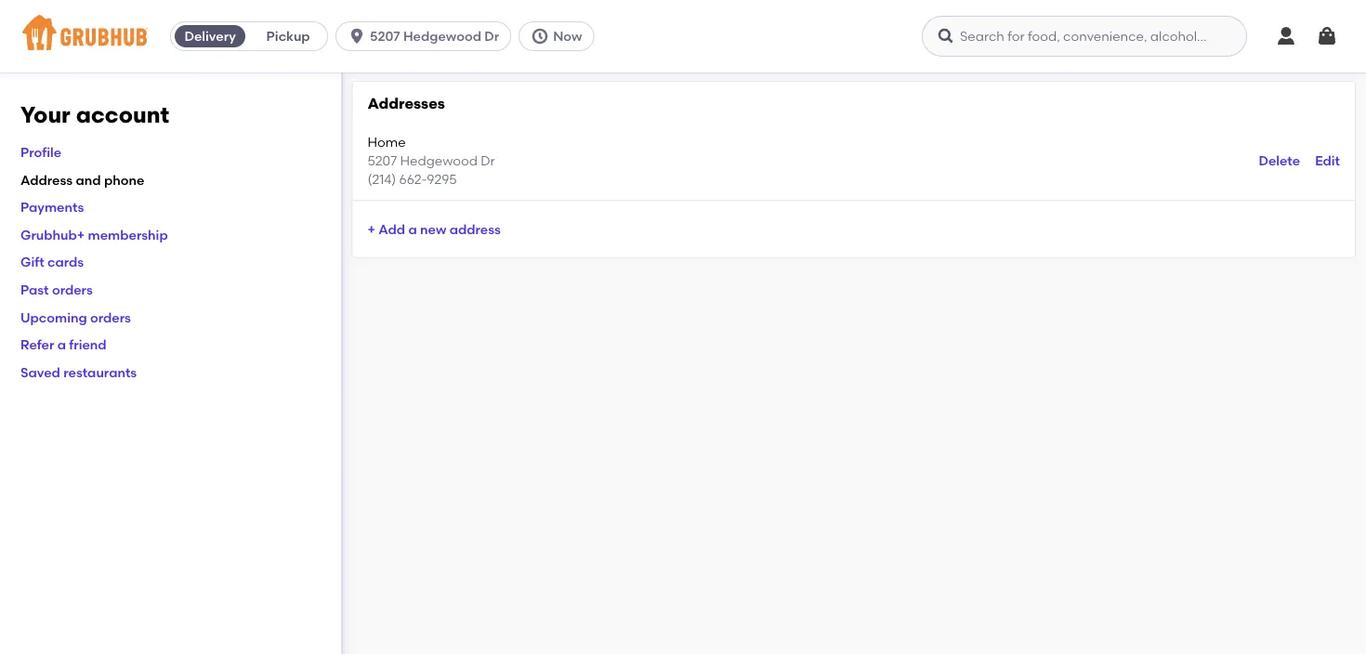 Task type: locate. For each thing, give the bounding box(es) containing it.
dr up the address
[[481, 153, 495, 169]]

payments
[[20, 199, 84, 215]]

1 horizontal spatial a
[[408, 221, 417, 237]]

refer a friend
[[20, 337, 107, 353]]

gift
[[20, 254, 44, 270]]

delivery button
[[171, 21, 249, 51]]

5207 up the addresses
[[370, 28, 400, 44]]

hedgewood inside home 5207 hedgewood dr (214) 662-9295
[[400, 153, 478, 169]]

0 vertical spatial orders
[[52, 282, 93, 298]]

1 vertical spatial 5207
[[368, 153, 397, 169]]

5207 inside 5207 hedgewood dr button
[[370, 28, 400, 44]]

svg image
[[1316, 25, 1338, 47], [531, 27, 549, 46]]

gift cards
[[20, 254, 84, 270]]

past orders link
[[20, 282, 93, 298]]

orders
[[52, 282, 93, 298], [90, 309, 131, 325]]

0 vertical spatial hedgewood
[[403, 28, 481, 44]]

dr left now button
[[485, 28, 499, 44]]

main navigation navigation
[[0, 0, 1366, 72]]

0 horizontal spatial svg image
[[348, 27, 366, 46]]

hedgewood up the addresses
[[403, 28, 481, 44]]

0 horizontal spatial a
[[57, 337, 66, 353]]

your account
[[20, 101, 169, 128]]

orders for past orders
[[52, 282, 93, 298]]

grubhub+
[[20, 227, 85, 243]]

orders up friend
[[90, 309, 131, 325]]

hedgewood inside button
[[403, 28, 481, 44]]

upcoming orders
[[20, 309, 131, 325]]

svg image
[[1275, 25, 1297, 47], [348, 27, 366, 46], [937, 27, 955, 46]]

0 vertical spatial dr
[[485, 28, 499, 44]]

a right the refer
[[57, 337, 66, 353]]

gift cards link
[[20, 254, 84, 270]]

0 vertical spatial 5207
[[370, 28, 400, 44]]

1 horizontal spatial svg image
[[1316, 25, 1338, 47]]

now
[[553, 28, 582, 44]]

+ add a new address button
[[368, 212, 501, 246]]

a left 'new'
[[408, 221, 417, 237]]

past orders
[[20, 282, 93, 298]]

home
[[368, 134, 406, 150]]

profile link
[[20, 144, 61, 160]]

grubhub+ membership link
[[20, 227, 168, 243]]

1 horizontal spatial svg image
[[937, 27, 955, 46]]

orders for upcoming orders
[[90, 309, 131, 325]]

dr
[[485, 28, 499, 44], [481, 153, 495, 169]]

1 vertical spatial hedgewood
[[400, 153, 478, 169]]

5207 up (214) at left top
[[368, 153, 397, 169]]

0 horizontal spatial svg image
[[531, 27, 549, 46]]

1 vertical spatial orders
[[90, 309, 131, 325]]

edit button
[[1315, 144, 1340, 178]]

5207 hedgewood dr
[[370, 28, 499, 44]]

0 vertical spatial a
[[408, 221, 417, 237]]

hedgewood up 9295
[[400, 153, 478, 169]]

phone
[[104, 172, 144, 188]]

5207
[[370, 28, 400, 44], [368, 153, 397, 169]]

your
[[20, 101, 70, 128]]

5207 hedgewood dr button
[[336, 21, 519, 51]]

1 vertical spatial dr
[[481, 153, 495, 169]]

saved
[[20, 364, 60, 380]]

pickup button
[[249, 21, 327, 51]]

profile
[[20, 144, 61, 160]]

orders up upcoming orders
[[52, 282, 93, 298]]

a
[[408, 221, 417, 237], [57, 337, 66, 353]]

addresses
[[368, 94, 445, 112]]

refer
[[20, 337, 54, 353]]

hedgewood
[[403, 28, 481, 44], [400, 153, 478, 169]]

now button
[[519, 21, 602, 51]]



Task type: vqa. For each thing, say whether or not it's contained in the screenshot.
NEW
yes



Task type: describe. For each thing, give the bounding box(es) containing it.
5207 inside home 5207 hedgewood dr (214) 662-9295
[[368, 153, 397, 169]]

address
[[450, 221, 501, 237]]

and
[[76, 172, 101, 188]]

9295
[[427, 172, 457, 187]]

(214)
[[368, 172, 396, 187]]

662-
[[399, 172, 427, 187]]

cards
[[47, 254, 84, 270]]

1 vertical spatial a
[[57, 337, 66, 353]]

past
[[20, 282, 49, 298]]

Search for food, convenience, alcohol... search field
[[922, 16, 1247, 57]]

2 horizontal spatial svg image
[[1275, 25, 1297, 47]]

+
[[368, 221, 375, 237]]

address and phone
[[20, 172, 144, 188]]

grubhub+ membership
[[20, 227, 168, 243]]

delete button
[[1259, 144, 1300, 178]]

pickup
[[266, 28, 310, 44]]

account
[[76, 101, 169, 128]]

add
[[379, 221, 405, 237]]

friend
[[69, 337, 107, 353]]

saved restaurants link
[[20, 364, 137, 380]]

delete
[[1259, 153, 1300, 169]]

edit
[[1315, 153, 1340, 169]]

dr inside button
[[485, 28, 499, 44]]

home 5207 hedgewood dr (214) 662-9295
[[368, 134, 495, 187]]

svg image inside 5207 hedgewood dr button
[[348, 27, 366, 46]]

address and phone link
[[20, 172, 144, 188]]

upcoming
[[20, 309, 87, 325]]

a inside button
[[408, 221, 417, 237]]

+ add a new address
[[368, 221, 501, 237]]

dr inside home 5207 hedgewood dr (214) 662-9295
[[481, 153, 495, 169]]

delivery
[[184, 28, 236, 44]]

svg image inside now button
[[531, 27, 549, 46]]

new
[[420, 221, 446, 237]]

restaurants
[[63, 364, 137, 380]]

refer a friend link
[[20, 337, 107, 353]]

upcoming orders link
[[20, 309, 131, 325]]

membership
[[88, 227, 168, 243]]

payments link
[[20, 199, 84, 215]]

address
[[20, 172, 73, 188]]

saved restaurants
[[20, 364, 137, 380]]



